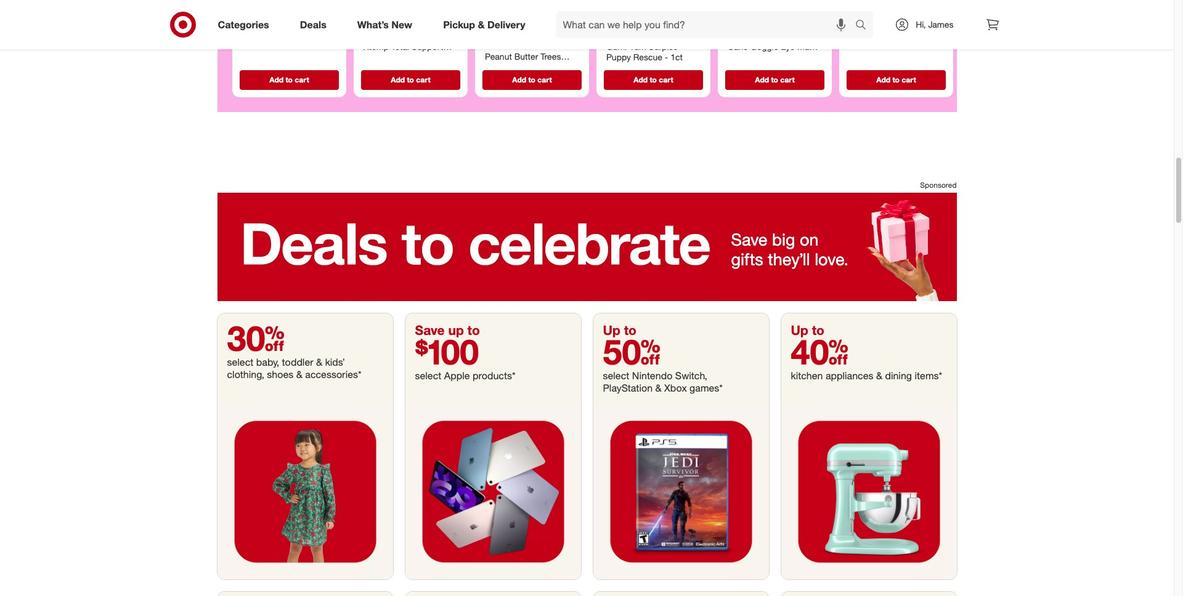 Task type: locate. For each thing, give the bounding box(es) containing it.
on left food
[[606, 39, 615, 48]]

add down oz
[[755, 75, 769, 84]]

4 add from the left
[[633, 75, 647, 84]]

candy for reese's chocolate peanut butter trees holiday candy - 6ct/1.2oz
[[485, 29, 505, 38]]

holiday inside bullseye holiday doghouse target giftcard $25
[[277, 21, 306, 32]]

up to up "kitchen"
[[791, 323, 825, 339]]

up up "kitchen"
[[791, 323, 809, 339]]

you
[[673, 29, 685, 39]]

- inside vitamasques candy cane goggle eye mask - 0.34 fl oz
[[728, 52, 731, 63]]

on up when
[[654, 20, 662, 29]]

doghouse
[[242, 32, 281, 43]]

products*
[[473, 370, 516, 382]]

$5.99 price on select candy
[[485, 29, 576, 38]]

1 horizontal spatial 20%
[[637, 20, 652, 29]]

holiday down "peanut"
[[485, 62, 514, 73]]

4 cart from the left
[[659, 75, 673, 84]]

3 add from the left
[[512, 75, 526, 84]]

0 horizontal spatial up
[[603, 323, 621, 339]]

add to cart down butter
[[512, 75, 552, 84]]

to down butter
[[528, 75, 535, 84]]

to right up
[[468, 323, 480, 339]]

1 horizontal spatial candy
[[780, 31, 805, 41]]

add to cart button down new
[[361, 70, 460, 90]]

& up food
[[628, 29, 633, 38]]

add for set of 3 bookmarks - opalhouse™
[[876, 75, 890, 84]]

appliances
[[826, 370, 874, 382]]

candy down butter
[[516, 62, 541, 73]]

What can we help you find? suggestions appear below search field
[[556, 11, 859, 38]]

add down butter
[[512, 75, 526, 84]]

1 vertical spatial holiday
[[485, 62, 514, 73]]

up for 50
[[603, 323, 621, 339]]

on
[[533, 20, 541, 29], [654, 20, 662, 29], [524, 29, 532, 38], [606, 39, 615, 48], [800, 229, 819, 250]]

& left "$5.99"
[[478, 18, 485, 31]]

5 add to cart button from the left
[[725, 70, 824, 90]]

add to cart down oz
[[755, 75, 795, 84]]

1 horizontal spatial candy
[[556, 29, 576, 38]]

- left 1ct
[[665, 52, 668, 62]]

4 add to cart from the left
[[633, 75, 673, 84]]

add to cart button down rescue
[[604, 70, 703, 90]]

2 save 20% on seasonal candy & snacks from the left
[[606, 20, 695, 38]]

1 save 20% on seasonal candy & snacks from the left
[[485, 20, 574, 38]]

up
[[448, 323, 464, 339]]

candy
[[780, 31, 805, 41], [516, 62, 541, 73]]

xbox
[[664, 382, 687, 395]]

what's new link
[[347, 11, 428, 38]]

opalhouse™
[[849, 32, 895, 43]]

add to cart
[[269, 75, 309, 84], [391, 75, 430, 84], [512, 75, 552, 84], [633, 75, 673, 84], [755, 75, 795, 84], [876, 75, 916, 84]]

select left baby,
[[227, 356, 254, 369]]

3 add to cart button from the left
[[482, 70, 581, 90]]

select inside 30 select baby, toddler & kids' clothing, shoes & accessories*
[[227, 356, 254, 369]]

select nintendo switch, playstation & xbox games*
[[603, 370, 723, 395]]

0.34
[[733, 52, 750, 63]]

30
[[227, 318, 285, 360]]

0 horizontal spatial up to
[[603, 323, 637, 339]]

add to cart down rescue
[[633, 75, 673, 84]]

on right big
[[800, 229, 819, 250]]

up up the playstation
[[603, 323, 621, 339]]

to down vitamasques candy cane goggle eye mask - 0.34 fl oz
[[771, 75, 778, 84]]

2 horizontal spatial candy
[[606, 29, 626, 38]]

candy
[[485, 29, 505, 38], [556, 29, 576, 38], [606, 29, 626, 38]]

bookmarks
[[881, 21, 925, 32]]

holiday up target
[[277, 21, 306, 32]]

sale
[[400, 19, 415, 28]]

seasonal for reese's chocolate peanut butter trees holiday candy - 6ct/1.2oz
[[543, 20, 574, 29]]

up to up 'nintendo'
[[603, 323, 637, 339]]

2 up to from the left
[[791, 323, 825, 339]]

1 up to from the left
[[603, 323, 637, 339]]

to
[[285, 75, 292, 84], [407, 75, 414, 84], [528, 75, 535, 84], [650, 75, 657, 84], [771, 75, 778, 84], [892, 75, 899, 84], [468, 323, 480, 339], [624, 323, 637, 339], [812, 323, 825, 339]]

of
[[864, 21, 872, 32]]

6 cart from the left
[[902, 75, 916, 84]]

cart for vitamasques candy cane goggle eye mask - 0.34 fl oz
[[780, 75, 795, 84]]

& right food
[[634, 39, 638, 48]]

cart for set of 3 bookmarks - opalhouse™
[[902, 75, 916, 84]]

2 seasonal from the left
[[664, 20, 695, 29]]

5 cart from the left
[[780, 75, 795, 84]]

seasonal for gumi yum surpise puppy rescue - 1ct
[[664, 20, 695, 29]]

6ct/1.2oz
[[485, 73, 521, 83]]

holiday inside 'reese's chocolate peanut butter trees holiday candy - 6ct/1.2oz'
[[485, 62, 514, 73]]

5 add from the left
[[755, 75, 769, 84]]

&
[[478, 18, 485, 31], [507, 29, 512, 38], [628, 29, 633, 38], [634, 39, 638, 48], [316, 356, 322, 369], [296, 369, 303, 381], [876, 370, 883, 382], [655, 382, 662, 395]]

bullseye holiday doghouse target giftcard $25
[[242, 21, 307, 53]]

add to cart button down opalhouse™
[[847, 70, 946, 90]]

3 add to cart from the left
[[512, 75, 552, 84]]

-
[[928, 21, 931, 32], [665, 52, 668, 62], [728, 52, 731, 63], [543, 62, 547, 73]]

playstation
[[603, 382, 653, 395]]

holiday
[[277, 21, 306, 32], [485, 62, 514, 73]]

pickup & delivery
[[443, 18, 525, 31]]

to for gumi yum surpise puppy rescue - 1ct add to cart button
[[650, 75, 657, 84]]

1 snacks from the left
[[514, 29, 537, 38]]

6 add from the left
[[876, 75, 890, 84]]

2 candy from the left
[[556, 29, 576, 38]]

what's
[[357, 18, 389, 31]]

hi, james
[[916, 19, 954, 30]]

2 snacks from the left
[[635, 29, 658, 38]]

& inside save $10, when you $50 on food & beverage
[[634, 39, 638, 48]]

mask
[[797, 41, 818, 52]]

select left 'nintendo'
[[603, 370, 630, 382]]

$25
[[277, 43, 291, 53]]

save 20% on seasonal candy & snacks up the chocolate
[[485, 20, 574, 38]]

select left apple
[[415, 370, 442, 382]]

2 up from the left
[[791, 323, 809, 339]]

1 seasonal from the left
[[543, 20, 574, 29]]

0 vertical spatial candy
[[780, 31, 805, 41]]

20% for yum
[[637, 20, 652, 29]]

sponsored
[[920, 180, 957, 190]]

gifts
[[731, 249, 763, 269]]

up to for 50
[[603, 323, 637, 339]]

pickup & delivery link
[[433, 11, 541, 38]]

0 horizontal spatial 20%
[[515, 20, 531, 29]]

1 horizontal spatial up to
[[791, 323, 825, 339]]

add to cart down $25
[[269, 75, 309, 84]]

nintendo
[[632, 370, 673, 382]]

dining
[[885, 370, 912, 382]]

save
[[497, 20, 513, 29], [618, 20, 635, 29], [618, 29, 635, 39], [731, 229, 768, 250], [415, 323, 445, 339]]

add to cart for set of 3 bookmarks - opalhouse™
[[876, 75, 916, 84]]

add to cart button down $25
[[239, 70, 339, 90]]

add to cart button
[[239, 70, 339, 90], [361, 70, 460, 90], [482, 70, 581, 90], [604, 70, 703, 90], [725, 70, 824, 90], [847, 70, 946, 90]]

1 horizontal spatial seasonal
[[664, 20, 695, 29]]

to down new
[[407, 75, 414, 84]]

baby,
[[256, 356, 279, 369]]

3 cart from the left
[[537, 75, 552, 84]]

cane
[[728, 41, 748, 52]]

- inside 'reese's chocolate peanut butter trees holiday candy - 6ct/1.2oz'
[[543, 62, 547, 73]]

20% up $10,
[[637, 20, 652, 29]]

- down the trees at left top
[[543, 62, 547, 73]]

1 horizontal spatial snacks
[[635, 29, 658, 38]]

candy up the chocolate
[[556, 29, 576, 38]]

add for reese's chocolate peanut butter trees holiday candy - 6ct/1.2oz
[[512, 75, 526, 84]]

0 horizontal spatial candy
[[516, 62, 541, 73]]

to down rescue
[[650, 75, 657, 84]]

- right hi,
[[928, 21, 931, 32]]

add to cart down new
[[391, 75, 430, 84]]

20% for chocolate
[[515, 20, 531, 29]]

2 20% from the left
[[637, 20, 652, 29]]

items*
[[915, 370, 942, 382]]

& left the kids'
[[316, 356, 322, 369]]

add down new
[[391, 75, 405, 84]]

1 horizontal spatial up
[[791, 323, 809, 339]]

5 add to cart from the left
[[755, 75, 795, 84]]

snacks up the chocolate
[[514, 29, 537, 38]]

1 candy from the left
[[485, 29, 505, 38]]

0 horizontal spatial save 20% on seasonal candy & snacks
[[485, 20, 574, 38]]

to down opalhouse™
[[892, 75, 899, 84]]

goggle
[[750, 41, 778, 52]]

add down rescue
[[633, 75, 647, 84]]

chocolate
[[522, 41, 562, 51]]

select up the chocolate
[[534, 29, 554, 38]]

add to cart down opalhouse™
[[876, 75, 916, 84]]

save 20% on seasonal candy & snacks up "beverage"
[[606, 20, 695, 38]]

on up the chocolate
[[533, 20, 541, 29]]

cart for gumi yum surpise puppy rescue - 1ct
[[659, 75, 673, 84]]

20%
[[515, 20, 531, 29], [637, 20, 652, 29]]

what's new
[[357, 18, 412, 31]]

categories link
[[207, 11, 285, 38]]

reese's chocolate peanut butter trees holiday candy - 6ct/1.2oz
[[485, 41, 562, 83]]

apple
[[444, 370, 470, 382]]

0 horizontal spatial holiday
[[277, 21, 306, 32]]

- left 0.34
[[728, 52, 731, 63]]

add down opalhouse™
[[876, 75, 890, 84]]

yum
[[629, 41, 646, 52]]

select
[[534, 29, 554, 38], [227, 356, 254, 369], [415, 370, 442, 382], [603, 370, 630, 382]]

bullseye holiday doghouse target giftcard $25 link
[[237, 0, 341, 68]]

seasonal up you
[[664, 20, 695, 29]]

carousel region
[[217, 0, 957, 122]]

0 horizontal spatial seasonal
[[543, 20, 574, 29]]

to for 1st add to cart button from the left
[[285, 75, 292, 84]]

0 horizontal spatial snacks
[[514, 29, 537, 38]]

0 horizontal spatial candy
[[485, 29, 505, 38]]

gumi
[[606, 41, 627, 52]]

save 20% on seasonal candy & snacks
[[485, 20, 574, 38], [606, 20, 695, 38]]

search button
[[850, 11, 880, 41]]

& inside select nintendo switch, playstation & xbox games*
[[655, 382, 662, 395]]

& left xbox on the bottom of the page
[[655, 382, 662, 395]]

1 vertical spatial candy
[[516, 62, 541, 73]]

$21.99
[[376, 19, 398, 28]]

cart for reese's chocolate peanut butter trees holiday candy - 6ct/1.2oz
[[537, 75, 552, 84]]

add down $25
[[269, 75, 283, 84]]

1 horizontal spatial holiday
[[485, 62, 514, 73]]

seasonal up the chocolate
[[543, 20, 574, 29]]

add to cart button down butter
[[482, 70, 581, 90]]

candy up reese's
[[485, 29, 505, 38]]

add to cart button down oz
[[725, 70, 824, 90]]

1 add from the left
[[269, 75, 283, 84]]

6 add to cart from the left
[[876, 75, 916, 84]]

4 add to cart button from the left
[[604, 70, 703, 90]]

6 add to cart button from the left
[[847, 70, 946, 90]]

- inside gumi yum surpise puppy rescue - 1ct
[[665, 52, 668, 62]]

1 20% from the left
[[515, 20, 531, 29]]

butter
[[514, 51, 538, 62]]

add to cart button for vitamasques candy cane goggle eye mask - 0.34 fl oz
[[725, 70, 824, 90]]

candy up eye
[[780, 31, 805, 41]]

add
[[269, 75, 283, 84], [391, 75, 405, 84], [512, 75, 526, 84], [633, 75, 647, 84], [755, 75, 769, 84], [876, 75, 890, 84]]

to down $25
[[285, 75, 292, 84]]

0 vertical spatial holiday
[[277, 21, 306, 32]]

trees
[[540, 51, 561, 62]]

1 horizontal spatial save 20% on seasonal candy & snacks
[[606, 20, 695, 38]]

candy up food
[[606, 29, 626, 38]]

$2.49
[[606, 8, 627, 19]]

3 candy from the left
[[606, 29, 626, 38]]

add for vitamasques candy cane goggle eye mask - 0.34 fl oz
[[755, 75, 769, 84]]

snacks up "beverage"
[[635, 29, 658, 38]]

20% up the chocolate
[[515, 20, 531, 29]]

cart
[[294, 75, 309, 84], [416, 75, 430, 84], [537, 75, 552, 84], [659, 75, 673, 84], [780, 75, 795, 84], [902, 75, 916, 84]]

& left dining
[[876, 370, 883, 382]]

1 up from the left
[[603, 323, 621, 339]]



Task type: vqa. For each thing, say whether or not it's contained in the screenshot.
-
yes



Task type: describe. For each thing, give the bounding box(es) containing it.
to for set of 3 bookmarks - opalhouse™ add to cart button
[[892, 75, 899, 84]]

save big on gifts they'll love.
[[731, 229, 849, 269]]

delivery
[[487, 18, 525, 31]]

save up to
[[415, 323, 480, 339]]

& up reese's
[[507, 29, 512, 38]]

hi,
[[916, 19, 926, 30]]

beverage
[[640, 39, 671, 48]]

add to cart button for set of 3 bookmarks - opalhouse™
[[847, 70, 946, 90]]

add to cart button for gumi yum surpise puppy rescue - 1ct
[[604, 70, 703, 90]]

surpise
[[648, 41, 678, 52]]

games*
[[690, 382, 723, 395]]

oz
[[759, 52, 768, 63]]

save $10, when you $50 on food & beverage
[[606, 29, 699, 48]]

1ct
[[670, 52, 682, 62]]

on inside save $10, when you $50 on food & beverage
[[606, 39, 615, 48]]

$5.99
[[485, 29, 503, 38]]

30 select baby, toddler & kids' clothing, shoes & accessories*
[[227, 318, 362, 381]]

james
[[928, 19, 954, 30]]

reg $21.99 sale
[[363, 19, 415, 28]]

big
[[772, 229, 795, 250]]

search
[[850, 19, 880, 32]]

& right shoes
[[296, 369, 303, 381]]

on inside save big on gifts they'll love.
[[800, 229, 819, 250]]

2 add to cart from the left
[[391, 75, 430, 84]]

1 add to cart button from the left
[[239, 70, 339, 90]]

save inside save big on gifts they'll love.
[[731, 229, 768, 250]]

pickup
[[443, 18, 475, 31]]

candy inside vitamasques candy cane goggle eye mask - 0.34 fl oz
[[780, 31, 805, 41]]

on right price
[[524, 29, 532, 38]]

$100
[[415, 331, 479, 373]]

eye
[[781, 41, 795, 52]]

giftcard
[[242, 43, 275, 53]]

new
[[392, 18, 412, 31]]

to for second add to cart button
[[407, 75, 414, 84]]

gumi yum surpise puppy rescue - 1ct
[[606, 41, 682, 62]]

- inside $5.00 set of 3 bookmarks - opalhouse™
[[928, 21, 931, 32]]

up to for 40
[[791, 323, 825, 339]]

fl
[[753, 52, 757, 63]]

to up 'nintendo'
[[624, 323, 637, 339]]

1 cart from the left
[[294, 75, 309, 84]]

shoes
[[267, 369, 294, 381]]

accessories*
[[305, 369, 362, 381]]

2 add to cart button from the left
[[361, 70, 460, 90]]

to for add to cart button associated with vitamasques candy cane goggle eye mask - 0.34 fl oz
[[771, 75, 778, 84]]

select inside carousel "region"
[[534, 29, 554, 38]]

2 cart from the left
[[416, 75, 430, 84]]

40
[[791, 331, 849, 373]]

rescue
[[633, 52, 662, 62]]

deals
[[300, 18, 326, 31]]

target
[[284, 32, 307, 43]]

save 20% on seasonal candy & snacks for chocolate
[[485, 20, 574, 38]]

vitamasques
[[728, 31, 777, 41]]

$5.00 set of 3 bookmarks - opalhouse™
[[849, 8, 931, 43]]

1 add to cart from the left
[[269, 75, 309, 84]]

set
[[849, 21, 862, 32]]

toddler
[[282, 356, 314, 369]]

50
[[603, 331, 661, 373]]

when
[[653, 29, 671, 39]]

deals link
[[289, 11, 342, 38]]

add for gumi yum surpise puppy rescue - 1ct
[[633, 75, 647, 84]]

candy for gumi yum surpise puppy rescue - 1ct
[[606, 29, 626, 38]]

candy inside 'reese's chocolate peanut butter trees holiday candy - 6ct/1.2oz'
[[516, 62, 541, 73]]

to up "kitchen"
[[812, 323, 825, 339]]

reg
[[363, 19, 374, 28]]

peanut
[[485, 51, 512, 62]]

2 add from the left
[[391, 75, 405, 84]]

switch,
[[675, 370, 708, 382]]

love.
[[815, 249, 849, 269]]

$10,
[[637, 29, 651, 39]]

to for reese's chocolate peanut butter trees holiday candy - 6ct/1.2oz add to cart button
[[528, 75, 535, 84]]

puppy
[[606, 52, 631, 62]]

up for 40
[[791, 323, 809, 339]]

categories
[[218, 18, 269, 31]]

clothing,
[[227, 369, 264, 381]]

save inside save $10, when you $50 on food & beverage
[[618, 29, 635, 39]]

add to cart for gumi yum surpise puppy rescue - 1ct
[[633, 75, 673, 84]]

they'll
[[768, 249, 810, 269]]

bullseye
[[242, 21, 274, 32]]

$5.00
[[849, 8, 870, 19]]

reese's
[[485, 41, 520, 51]]

add to cart for reese's chocolate peanut butter trees holiday candy - 6ct/1.2oz
[[512, 75, 552, 84]]

price
[[505, 29, 521, 38]]

select apple products*
[[415, 370, 516, 382]]

save 20% on seasonal candy & snacks for yum
[[606, 20, 695, 38]]

$2.99
[[728, 8, 749, 19]]

select inside select nintendo switch, playstation & xbox games*
[[603, 370, 630, 382]]

kitchen appliances & dining items*
[[791, 370, 942, 382]]

snacks for yum
[[635, 29, 658, 38]]

kitchen
[[791, 370, 823, 382]]

add to cart for vitamasques candy cane goggle eye mask - 0.34 fl oz
[[755, 75, 795, 84]]

kids'
[[325, 356, 345, 369]]

snacks for chocolate
[[514, 29, 537, 38]]

food
[[617, 39, 632, 48]]

add to cart button for reese's chocolate peanut butter trees holiday candy - 6ct/1.2oz
[[482, 70, 581, 90]]

$50
[[687, 29, 699, 39]]

3
[[874, 21, 879, 32]]

vitamasques candy cane goggle eye mask - 0.34 fl oz
[[728, 31, 818, 63]]



